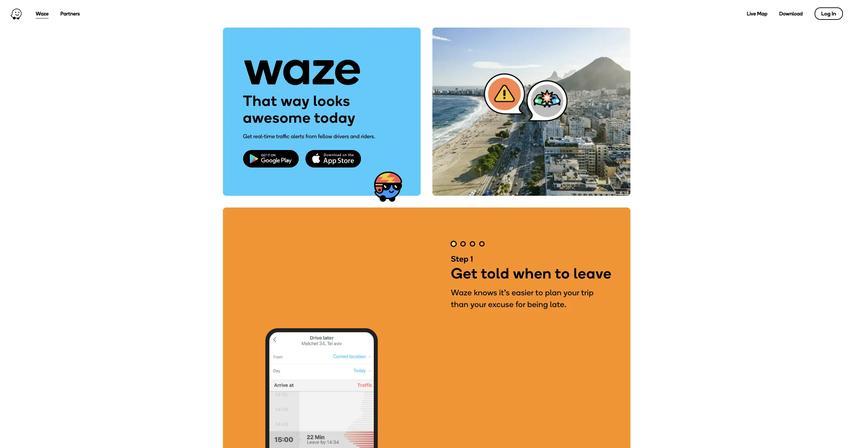 Task type: vqa. For each thing, say whether or not it's contained in the screenshot.
"CLOCK" image
no



Task type: locate. For each thing, give the bounding box(es) containing it.
plan
[[545, 288, 562, 298]]

waze
[[36, 11, 49, 17], [451, 288, 472, 298]]

1 vertical spatial your
[[471, 300, 486, 310]]

0 vertical spatial waze
[[36, 11, 49, 17]]

1 vertical spatial get
[[451, 265, 478, 283]]

1 horizontal spatial get
[[451, 265, 478, 283]]

to inside step 1 get told when to leave
[[555, 265, 570, 283]]

download link
[[780, 11, 803, 17]]

partners
[[60, 11, 80, 17]]

from
[[306, 133, 317, 140]]

1 horizontal spatial to
[[555, 265, 570, 283]]

get
[[243, 133, 252, 140], [451, 265, 478, 283]]

trip
[[581, 288, 594, 298]]

get down step
[[451, 265, 478, 283]]

being
[[528, 300, 548, 310]]

drivers
[[334, 133, 349, 140]]

1 vertical spatial to
[[536, 288, 543, 298]]

live map link
[[747, 11, 768, 17]]

told
[[481, 265, 510, 283]]

time
[[264, 133, 275, 140]]

0 vertical spatial get
[[243, 133, 252, 140]]

0 vertical spatial your
[[564, 288, 580, 298]]

1 horizontal spatial waze
[[451, 288, 472, 298]]

awesome
[[243, 109, 311, 127]]

0 horizontal spatial get
[[243, 133, 252, 140]]

log in link
[[815, 7, 843, 20]]

in
[[832, 10, 837, 17]]

when
[[513, 265, 552, 283]]

waze up than at the bottom right
[[451, 288, 472, 298]]

your left trip
[[564, 288, 580, 298]]

waze link
[[36, 11, 49, 17]]

waze right home image
[[36, 11, 49, 17]]

your down knows
[[471, 300, 486, 310]]

leave
[[574, 265, 612, 283]]

0 horizontal spatial waze
[[36, 11, 49, 17]]

0 vertical spatial to
[[555, 265, 570, 283]]

traffic
[[276, 133, 290, 140]]

that
[[243, 92, 277, 110]]

0 horizontal spatial to
[[536, 288, 543, 298]]

1 vertical spatial waze
[[451, 288, 472, 298]]

to
[[555, 265, 570, 283], [536, 288, 543, 298]]

looks
[[313, 92, 351, 110]]

step
[[451, 254, 469, 264]]

easier
[[512, 288, 534, 298]]

your
[[564, 288, 580, 298], [471, 300, 486, 310]]

to up plan
[[555, 265, 570, 283]]

alerts
[[291, 133, 304, 140]]

that way looks awesome today
[[243, 92, 356, 127]]

step 1 get told when to leave
[[451, 254, 612, 283]]

mobile phone showing waze app image
[[258, 312, 386, 449]]

log
[[822, 10, 831, 17]]

knows
[[474, 288, 497, 298]]

waze inside waze knows it's easier to plan your trip than your excuse for being late.
[[451, 288, 472, 298]]

map
[[757, 11, 768, 17]]

1 horizontal spatial your
[[564, 288, 580, 298]]

it's
[[499, 288, 510, 298]]

to up being
[[536, 288, 543, 298]]

get left real- on the left of the page
[[243, 133, 252, 140]]



Task type: describe. For each thing, give the bounding box(es) containing it.
today
[[314, 109, 356, 127]]

1
[[471, 254, 473, 264]]

excuse
[[488, 300, 514, 310]]

waze for waze link
[[36, 11, 49, 17]]

waze knows it's easier to plan your trip than your excuse for being late.
[[451, 288, 594, 310]]

download
[[780, 11, 803, 17]]

a road in a city by the beach. two speech bubbles from the road show a caution sign and an accident icon image
[[433, 28, 631, 196]]

log in
[[822, 10, 837, 17]]

riders.
[[361, 133, 375, 140]]

0 horizontal spatial your
[[471, 300, 486, 310]]

waze for waze knows it's easier to plan your trip than your excuse for being late.
[[451, 288, 472, 298]]

than
[[451, 300, 469, 310]]

real-
[[253, 133, 264, 140]]

fellow
[[318, 133, 332, 140]]

live
[[747, 11, 756, 17]]

live map
[[747, 11, 768, 17]]

home image
[[10, 8, 22, 20]]

for
[[516, 300, 526, 310]]

partners link
[[60, 11, 80, 17]]

and
[[350, 133, 360, 140]]

to inside waze knows it's easier to plan your trip than your excuse for being late.
[[536, 288, 543, 298]]

late.
[[550, 300, 567, 310]]

get real-time traffic alerts from fellow drivers and riders.
[[243, 133, 375, 140]]

get inside step 1 get told when to leave
[[451, 265, 478, 283]]

way
[[281, 92, 310, 110]]



